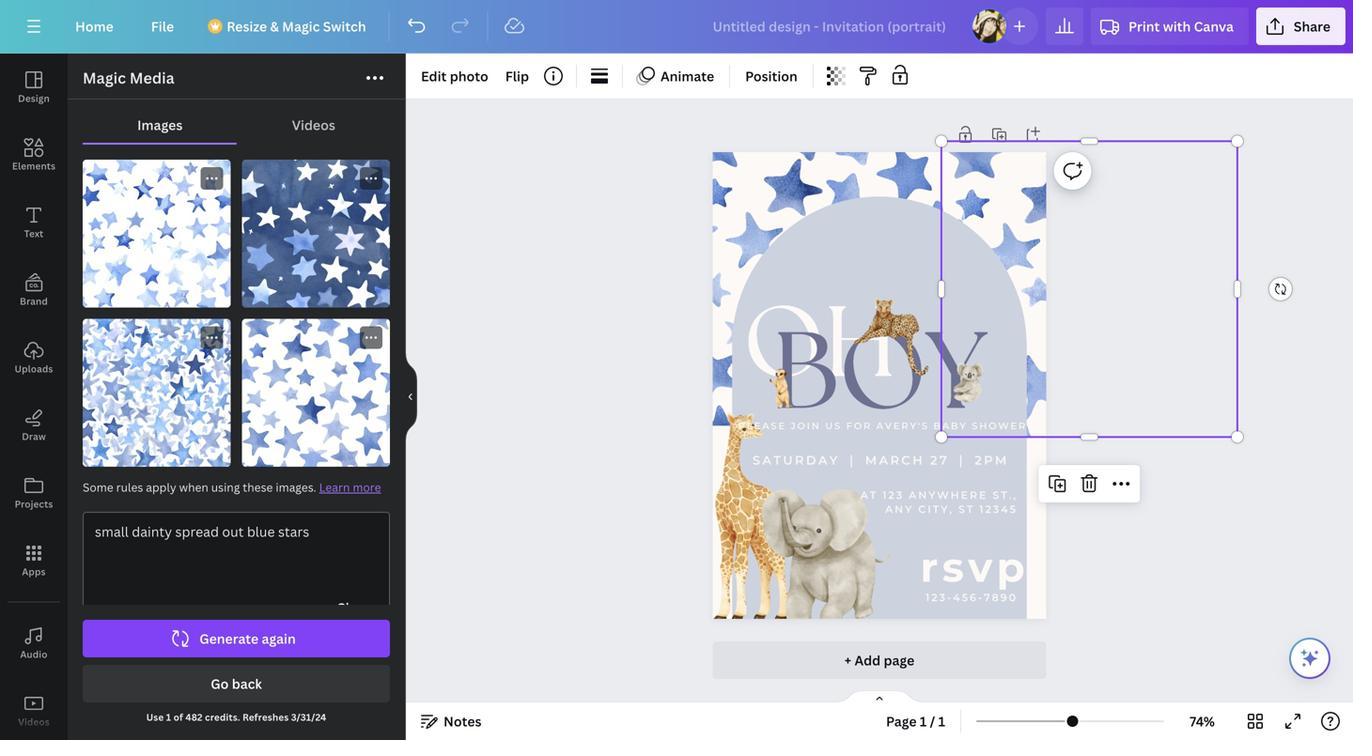 Task type: locate. For each thing, give the bounding box(es) containing it.
share
[[1294, 17, 1331, 35]]

0 vertical spatial videos
[[292, 116, 335, 134]]

home
[[75, 17, 113, 35]]

any
[[885, 503, 914, 515]]

file button
[[136, 8, 189, 45]]

at 123 anywhere st., any city, st 12345
[[860, 489, 1018, 515]]

magic right &
[[282, 17, 320, 35]]

go back button
[[83, 665, 390, 703]]

0 horizontal spatial │
[[845, 453, 860, 468]]

rules
[[116, 480, 143, 495]]

audio button
[[0, 610, 68, 677]]

join
[[791, 420, 821, 432]]

1 for /
[[920, 713, 927, 731]]

&
[[270, 17, 279, 35]]

0 horizontal spatial 1
[[166, 711, 171, 724]]

+ add page
[[844, 652, 915, 669]]

1 vertical spatial videos
[[18, 716, 50, 729]]

small dainty spread out blue stars image
[[83, 160, 231, 308], [242, 160, 390, 308], [83, 319, 231, 467], [242, 319, 390, 467]]

│ right the 27
[[955, 453, 969, 468]]

Enter 5+ words to describe... text field
[[84, 513, 389, 593]]

123
[[883, 489, 904, 502]]

1 right /
[[938, 713, 945, 731]]

brand
[[20, 295, 48, 308]]

uploads
[[15, 363, 53, 375]]

1 left of
[[166, 711, 171, 724]]

print with canva button
[[1091, 8, 1249, 45]]

magic inside button
[[282, 17, 320, 35]]

page 1 / 1
[[886, 713, 945, 731]]

123-456-7890
[[926, 591, 1018, 604]]

flip
[[505, 67, 529, 85]]

for
[[846, 420, 872, 432]]

more
[[353, 480, 381, 495]]

text
[[24, 227, 44, 240]]

1 for of
[[166, 711, 171, 724]]

design
[[18, 92, 50, 105]]

+ add page button
[[713, 642, 1046, 679]]

photo
[[450, 67, 488, 85]]

1 vertical spatial videos button
[[0, 677, 68, 740]]

│
[[845, 453, 860, 468], [955, 453, 969, 468]]

uploads button
[[0, 324, 68, 392]]

generate
[[199, 630, 259, 648]]

0 horizontal spatial magic
[[83, 68, 126, 88]]

apps button
[[0, 527, 68, 595]]

switch
[[323, 17, 366, 35]]

st.,
[[993, 489, 1018, 502]]

12345
[[979, 503, 1018, 515]]

draw button
[[0, 392, 68, 459]]

magic left media at the left top of page
[[83, 68, 126, 88]]

design button
[[0, 54, 68, 121]]

2pm
[[975, 453, 1009, 468]]

page
[[884, 652, 915, 669]]

74% button
[[1172, 707, 1233, 737]]

videos button
[[237, 107, 390, 143], [0, 677, 68, 740]]

1 horizontal spatial │
[[955, 453, 969, 468]]

side panel tab list
[[0, 54, 68, 740]]

media
[[130, 68, 175, 88]]

videos
[[292, 116, 335, 134], [18, 716, 50, 729]]

these
[[243, 480, 273, 495]]

shower
[[972, 420, 1027, 432]]

print
[[1129, 17, 1160, 35]]

1 │ from the left
[[845, 453, 860, 468]]

images.
[[276, 480, 316, 495]]

1 horizontal spatial 1
[[920, 713, 927, 731]]

credits.
[[205, 711, 240, 724]]

position button
[[738, 61, 805, 91]]

anywhere
[[909, 489, 988, 502]]

clear
[[336, 599, 370, 617]]

flip button
[[498, 61, 537, 91]]

home link
[[60, 8, 129, 45]]

learn
[[319, 480, 350, 495]]

resize
[[227, 17, 267, 35]]

1 horizontal spatial videos
[[292, 116, 335, 134]]

images button
[[83, 107, 237, 143]]

go
[[211, 675, 229, 693]]

1 horizontal spatial magic
[[282, 17, 320, 35]]

1 left /
[[920, 713, 927, 731]]

0 vertical spatial videos button
[[237, 107, 390, 143]]

go back
[[211, 675, 262, 693]]

avery's
[[876, 420, 929, 432]]

brand button
[[0, 257, 68, 324]]

│ down for
[[845, 453, 860, 468]]

generate again button
[[83, 620, 390, 658]]

1 horizontal spatial videos button
[[237, 107, 390, 143]]

please join us for avery's baby shower
[[738, 420, 1027, 432]]

1 vertical spatial magic
[[83, 68, 126, 88]]

456-
[[953, 591, 984, 604]]

1
[[166, 711, 171, 724], [920, 713, 927, 731], [938, 713, 945, 731]]

magic
[[282, 17, 320, 35], [83, 68, 126, 88]]

0 vertical spatial magic
[[282, 17, 320, 35]]

3/31/24
[[291, 711, 326, 724]]

0 horizontal spatial videos
[[18, 716, 50, 729]]



Task type: vqa. For each thing, say whether or not it's contained in the screenshot.
Use 1 Of 482 Credits. Refreshes 3/31/24 on the left bottom
yes



Task type: describe. For each thing, give the bounding box(es) containing it.
resize & magic switch
[[227, 17, 366, 35]]

animate button
[[631, 61, 722, 91]]

share button
[[1256, 8, 1346, 45]]

print with canva
[[1129, 17, 1234, 35]]

27
[[930, 453, 949, 468]]

saturday
[[753, 453, 840, 468]]

projects button
[[0, 459, 68, 527]]

position
[[745, 67, 798, 85]]

page
[[886, 713, 917, 731]]

resize & magic switch button
[[197, 8, 381, 45]]

audio
[[20, 648, 48, 661]]

0 horizontal spatial videos button
[[0, 677, 68, 740]]

hide image
[[405, 352, 417, 442]]

elements button
[[0, 121, 68, 189]]

main menu bar
[[0, 0, 1353, 54]]

canva
[[1194, 17, 1234, 35]]

apply
[[146, 480, 176, 495]]

notes
[[444, 713, 482, 731]]

7890
[[984, 591, 1018, 604]]

add
[[855, 652, 881, 669]]

/
[[930, 713, 935, 731]]

of
[[173, 711, 183, 724]]

refreshes
[[242, 711, 289, 724]]

projects
[[15, 498, 53, 511]]

city,
[[918, 503, 954, 515]]

clear button
[[329, 593, 378, 623]]

canva assistant image
[[1299, 647, 1321, 670]]

animate
[[661, 67, 714, 85]]

images
[[137, 116, 183, 134]]

elements
[[12, 160, 56, 172]]

magic media
[[83, 68, 175, 88]]

draw
[[22, 430, 46, 443]]

apps
[[22, 566, 46, 578]]

us
[[825, 420, 842, 432]]

some
[[83, 480, 113, 495]]

at
[[860, 489, 878, 502]]

use 1 of 482 credits. refreshes 3/31/24
[[146, 711, 326, 724]]

text button
[[0, 189, 68, 257]]

edit photo button
[[413, 61, 496, 91]]

+
[[844, 652, 851, 669]]

file
[[151, 17, 174, 35]]

boy
[[773, 311, 986, 433]]

oh
[[744, 287, 896, 400]]

with
[[1163, 17, 1191, 35]]

notes button
[[413, 707, 489, 737]]

74%
[[1190, 713, 1215, 731]]

rsvp
[[920, 542, 1029, 592]]

please
[[738, 420, 786, 432]]

show pages image
[[834, 690, 925, 705]]

videos inside side panel tab list
[[18, 716, 50, 729]]

when
[[179, 480, 208, 495]]

use
[[146, 711, 164, 724]]

edit photo
[[421, 67, 488, 85]]

baby
[[933, 420, 967, 432]]

saturday │ march 27 │ 2pm
[[753, 453, 1009, 468]]

edit
[[421, 67, 447, 85]]

2 │ from the left
[[955, 453, 969, 468]]

again
[[262, 630, 296, 648]]

Design title text field
[[698, 8, 963, 45]]

482
[[185, 711, 203, 724]]

using
[[211, 480, 240, 495]]

back
[[232, 675, 262, 693]]

st
[[958, 503, 975, 515]]

2 horizontal spatial 1
[[938, 713, 945, 731]]

generate again
[[199, 630, 296, 648]]



